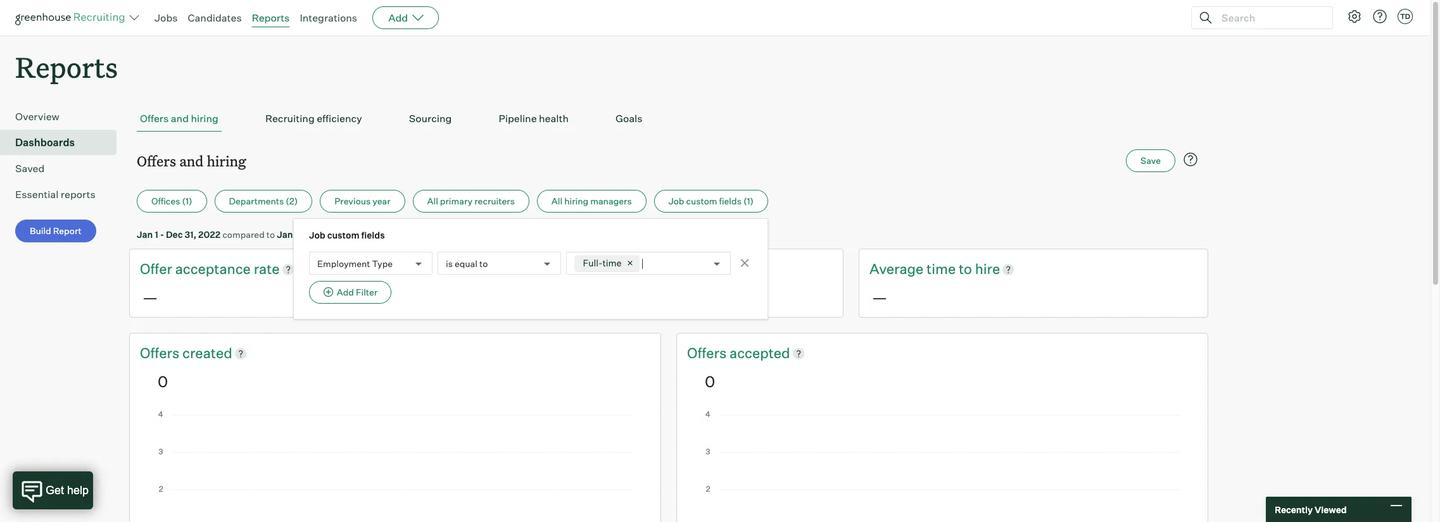 Task type: locate. For each thing, give the bounding box(es) containing it.
1 vertical spatial job
[[309, 230, 326, 241]]

1 all from the left
[[427, 196, 438, 207]]

2 average from the left
[[870, 261, 924, 278]]

add inside popup button
[[389, 11, 408, 24]]

1 0 from the left
[[158, 372, 168, 391]]

1 horizontal spatial -
[[300, 230, 304, 240]]

1 vertical spatial reports
[[15, 48, 118, 86]]

1 horizontal spatial (1)
[[744, 196, 754, 207]]

saved
[[15, 162, 45, 175]]

and
[[171, 112, 189, 125], [179, 152, 204, 171]]

0 horizontal spatial 0
[[158, 372, 168, 391]]

jan
[[137, 230, 153, 240], [277, 230, 293, 240]]

time link left the hire 'link'
[[927, 260, 959, 279]]

year
[[373, 196, 391, 207]]

all for all hiring managers
[[552, 196, 563, 207]]

job inside button
[[669, 196, 685, 207]]

all inside button
[[427, 196, 438, 207]]

candidates link
[[188, 11, 242, 24]]

2 average link from the left
[[870, 260, 927, 279]]

offers link
[[140, 344, 183, 364], [688, 344, 730, 364]]

tab list
[[137, 106, 1201, 132]]

0 vertical spatial fields
[[720, 196, 742, 207]]

0 vertical spatial job
[[669, 196, 685, 207]]

1 horizontal spatial average time to
[[870, 261, 976, 278]]

time link for hire
[[927, 260, 959, 279]]

faq image
[[1184, 152, 1199, 167]]

dec left 2021
[[306, 230, 323, 240]]

0 horizontal spatial (1)
[[182, 196, 192, 207]]

xychart image for accepted
[[705, 412, 1181, 523]]

1 (1) from the left
[[182, 196, 192, 207]]

1 xychart image from the left
[[158, 412, 633, 523]]

time for fill
[[562, 261, 591, 278]]

add for add filter
[[337, 287, 354, 298]]

add filter
[[337, 287, 378, 298]]

1 — from the left
[[143, 288, 158, 307]]

xychart image
[[158, 412, 633, 523], [705, 412, 1181, 523]]

overview link
[[15, 109, 112, 124]]

jan down (2)
[[277, 230, 293, 240]]

custom
[[687, 196, 718, 207], [327, 230, 360, 241]]

1 horizontal spatial fields
[[720, 196, 742, 207]]

0 horizontal spatial time
[[562, 261, 591, 278]]

31, left '2022'
[[185, 230, 197, 240]]

time down managers
[[603, 258, 622, 269]]

all left managers
[[552, 196, 563, 207]]

recruiting
[[265, 112, 315, 125]]

1 horizontal spatial 31,
[[325, 230, 337, 240]]

2 time link from the left
[[927, 260, 959, 279]]

— for offer
[[143, 288, 158, 307]]

0 vertical spatial offers and hiring
[[140, 112, 219, 125]]

offer acceptance
[[140, 261, 254, 278]]

0 horizontal spatial jan
[[137, 230, 153, 240]]

time link
[[562, 260, 594, 279], [927, 260, 959, 279]]

2 vertical spatial hiring
[[565, 196, 589, 207]]

viewed
[[1315, 505, 1348, 515]]

1 vertical spatial offers and hiring
[[137, 152, 246, 171]]

0 horizontal spatial time link
[[562, 260, 594, 279]]

1 up the offer
[[155, 230, 158, 240]]

(1)
[[182, 196, 192, 207], [744, 196, 754, 207]]

rate link
[[254, 260, 280, 279]]

1 average from the left
[[505, 261, 559, 278]]

0 horizontal spatial dec
[[166, 230, 183, 240]]

xychart image for created
[[158, 412, 633, 523]]

to link
[[594, 260, 611, 279], [959, 260, 976, 279]]

add
[[389, 11, 408, 24], [337, 287, 354, 298]]

0 horizontal spatial offers link
[[140, 344, 183, 364]]

fields inside job custom fields (1) button
[[720, 196, 742, 207]]

td
[[1401, 12, 1411, 21]]

time left fill
[[562, 261, 591, 278]]

0 vertical spatial reports
[[252, 11, 290, 24]]

tab list containing offers and hiring
[[137, 106, 1201, 132]]

1 horizontal spatial average
[[870, 261, 924, 278]]

average time to for hire
[[870, 261, 976, 278]]

average for hire
[[870, 261, 924, 278]]

employment
[[317, 258, 370, 269]]

departments (2) button
[[215, 190, 313, 213]]

time link left fill link
[[562, 260, 594, 279]]

to
[[267, 230, 275, 240], [480, 258, 488, 269], [594, 261, 608, 278], [959, 261, 973, 278]]

rate
[[254, 261, 280, 278]]

all primary recruiters button
[[413, 190, 530, 213]]

0 horizontal spatial -
[[160, 230, 164, 240]]

2 xychart image from the left
[[705, 412, 1181, 523]]

0 horizontal spatial all
[[427, 196, 438, 207]]

2 to link from the left
[[959, 260, 976, 279]]

all left primary on the left top of page
[[427, 196, 438, 207]]

2 jan from the left
[[277, 230, 293, 240]]

1 horizontal spatial 1
[[295, 230, 298, 240]]

offers link for created
[[140, 344, 183, 364]]

dec
[[166, 230, 183, 240], [306, 230, 323, 240]]

1 horizontal spatial reports
[[252, 11, 290, 24]]

equal
[[455, 258, 478, 269]]

Search text field
[[1219, 9, 1322, 27]]

fields
[[720, 196, 742, 207], [362, 230, 385, 241]]

hire link
[[976, 260, 1001, 279]]

1 down (2)
[[295, 230, 298, 240]]

dashboards
[[15, 136, 75, 149]]

2 dec from the left
[[306, 230, 323, 240]]

2 all from the left
[[552, 196, 563, 207]]

offer
[[140, 261, 172, 278]]

0 horizontal spatial to link
[[594, 260, 611, 279]]

previous year
[[335, 196, 391, 207]]

0 horizontal spatial xychart image
[[158, 412, 633, 523]]

build report
[[30, 226, 82, 236]]

hiring inside "button"
[[191, 112, 219, 125]]

dec down offices (1) button
[[166, 230, 183, 240]]

2 — from the left
[[873, 288, 888, 307]]

- left "job custom fields"
[[300, 230, 304, 240]]

0 horizontal spatial add
[[337, 287, 354, 298]]

offers inside "button"
[[140, 112, 169, 125]]

0 horizontal spatial average time to
[[505, 261, 611, 278]]

acceptance link
[[175, 260, 254, 279]]

save button
[[1127, 150, 1176, 172]]

2 - from the left
[[300, 230, 304, 240]]

1 vertical spatial custom
[[327, 230, 360, 241]]

1 average time to from the left
[[505, 261, 611, 278]]

0 vertical spatial hiring
[[191, 112, 219, 125]]

essential reports link
[[15, 187, 112, 202]]

average
[[505, 261, 559, 278], [870, 261, 924, 278]]

1 horizontal spatial custom
[[687, 196, 718, 207]]

1 horizontal spatial jan
[[277, 230, 293, 240]]

2 0 from the left
[[705, 372, 716, 391]]

all hiring managers button
[[537, 190, 647, 213]]

1 to link from the left
[[594, 260, 611, 279]]

2 31, from the left
[[325, 230, 337, 240]]

average link
[[505, 260, 562, 279], [870, 260, 927, 279]]

0 horizontal spatial 1
[[155, 230, 158, 240]]

1 horizontal spatial average link
[[870, 260, 927, 279]]

saved link
[[15, 161, 112, 176]]

add for add
[[389, 11, 408, 24]]

31,
[[185, 230, 197, 240], [325, 230, 337, 240]]

1 horizontal spatial time
[[603, 258, 622, 269]]

all inside button
[[552, 196, 563, 207]]

0 horizontal spatial fields
[[362, 230, 385, 241]]

integrations
[[300, 11, 357, 24]]

integrations link
[[300, 11, 357, 24]]

1
[[155, 230, 158, 240], [295, 230, 298, 240]]

31, left 2021
[[325, 230, 337, 240]]

job custom fields
[[309, 230, 385, 241]]

reports
[[252, 11, 290, 24], [15, 48, 118, 86]]

1 vertical spatial add
[[337, 287, 354, 298]]

0 horizontal spatial —
[[143, 288, 158, 307]]

1 horizontal spatial 0
[[705, 372, 716, 391]]

fill link
[[611, 260, 626, 279]]

1 horizontal spatial time link
[[927, 260, 959, 279]]

1 1 from the left
[[155, 230, 158, 240]]

1 horizontal spatial xychart image
[[705, 412, 1181, 523]]

average time to for fill
[[505, 261, 611, 278]]

reports down greenhouse recruiting image
[[15, 48, 118, 86]]

1 horizontal spatial offers link
[[688, 344, 730, 364]]

-
[[160, 230, 164, 240], [300, 230, 304, 240]]

1 horizontal spatial add
[[389, 11, 408, 24]]

2 horizontal spatial time
[[927, 261, 956, 278]]

job for job custom fields
[[309, 230, 326, 241]]

0 horizontal spatial average link
[[505, 260, 562, 279]]

job custom fields (1) button
[[654, 190, 769, 213]]

job
[[669, 196, 685, 207], [309, 230, 326, 241]]

2 offers link from the left
[[688, 344, 730, 364]]

0 horizontal spatial 31,
[[185, 230, 197, 240]]

0 horizontal spatial average
[[505, 261, 559, 278]]

0 vertical spatial and
[[171, 112, 189, 125]]

created
[[183, 345, 232, 362]]

0 horizontal spatial custom
[[327, 230, 360, 241]]

0 vertical spatial custom
[[687, 196, 718, 207]]

2 average time to from the left
[[870, 261, 976, 278]]

add inside button
[[337, 287, 354, 298]]

1 horizontal spatial job
[[669, 196, 685, 207]]

0 vertical spatial add
[[389, 11, 408, 24]]

1 offers link from the left
[[140, 344, 183, 364]]

1 vertical spatial fields
[[362, 230, 385, 241]]

time left "hire"
[[927, 261, 956, 278]]

fields for job custom fields
[[362, 230, 385, 241]]

reports right the candidates 'link'
[[252, 11, 290, 24]]

acceptance
[[175, 261, 251, 278]]

sourcing
[[409, 112, 452, 125]]

custom inside button
[[687, 196, 718, 207]]

offers
[[140, 112, 169, 125], [137, 152, 176, 171], [140, 345, 183, 362], [688, 345, 730, 362]]

td button
[[1396, 6, 1416, 27]]

- down 'offices'
[[160, 230, 164, 240]]

time
[[603, 258, 622, 269], [562, 261, 591, 278], [927, 261, 956, 278]]

1 horizontal spatial to link
[[959, 260, 976, 279]]

1 vertical spatial and
[[179, 152, 204, 171]]

1 horizontal spatial dec
[[306, 230, 323, 240]]

jan up the offer
[[137, 230, 153, 240]]

0 horizontal spatial job
[[309, 230, 326, 241]]

average link for hire
[[870, 260, 927, 279]]

1 horizontal spatial all
[[552, 196, 563, 207]]

jobs
[[155, 11, 178, 24]]

1 horizontal spatial —
[[873, 288, 888, 307]]

0
[[158, 372, 168, 391], [705, 372, 716, 391]]

goals
[[616, 112, 643, 125]]

add button
[[373, 6, 439, 29]]

1 average link from the left
[[505, 260, 562, 279]]

offers and hiring
[[140, 112, 219, 125], [137, 152, 246, 171]]

0 horizontal spatial reports
[[15, 48, 118, 86]]

offers link for accepted
[[688, 344, 730, 364]]

hiring
[[191, 112, 219, 125], [207, 152, 246, 171], [565, 196, 589, 207]]

1 time link from the left
[[562, 260, 594, 279]]



Task type: describe. For each thing, give the bounding box(es) containing it.
jan 1 - dec 31, 2022 compared to jan 1 - dec 31, 2021
[[137, 230, 359, 240]]

0 for created
[[158, 372, 168, 391]]

job for job custom fields (1)
[[669, 196, 685, 207]]

reports link
[[252, 11, 290, 24]]

recently
[[1276, 505, 1314, 515]]

pipeline
[[499, 112, 537, 125]]

health
[[539, 112, 569, 125]]

2022
[[198, 230, 221, 240]]

to link for hire
[[959, 260, 976, 279]]

goals button
[[613, 106, 646, 132]]

average for fill
[[505, 261, 559, 278]]

time link for fill
[[562, 260, 594, 279]]

average link for fill
[[505, 260, 562, 279]]

custom for job custom fields (1)
[[687, 196, 718, 207]]

previous year button
[[320, 190, 405, 213]]

is equal to
[[446, 258, 488, 269]]

1 jan from the left
[[137, 230, 153, 240]]

overview
[[15, 110, 59, 123]]

full-
[[583, 258, 603, 269]]

job custom fields (1)
[[669, 196, 754, 207]]

offices (1) button
[[137, 190, 207, 213]]

(2)
[[286, 196, 298, 207]]

primary
[[440, 196, 473, 207]]

pipeline health button
[[496, 106, 572, 132]]

1 vertical spatial hiring
[[207, 152, 246, 171]]

accepted
[[730, 345, 791, 362]]

build report button
[[15, 220, 96, 243]]

type
[[372, 258, 393, 269]]

fields for job custom fields (1)
[[720, 196, 742, 207]]

2 (1) from the left
[[744, 196, 754, 207]]

to left "hire"
[[959, 261, 973, 278]]

filter
[[356, 287, 378, 298]]

candidates
[[188, 11, 242, 24]]

to left fill
[[594, 261, 608, 278]]

hiring inside button
[[565, 196, 589, 207]]

sourcing button
[[406, 106, 455, 132]]

— for average
[[873, 288, 888, 307]]

recently viewed
[[1276, 505, 1348, 515]]

hire
[[976, 261, 1001, 278]]

offers and hiring button
[[137, 106, 222, 132]]

essential reports
[[15, 188, 95, 201]]

to right equal
[[480, 258, 488, 269]]

jobs link
[[155, 11, 178, 24]]

2 1 from the left
[[295, 230, 298, 240]]

to right the compared
[[267, 230, 275, 240]]

greenhouse recruiting image
[[15, 10, 129, 25]]

offices
[[151, 196, 180, 207]]

created link
[[183, 344, 232, 364]]

departments (2)
[[229, 196, 298, 207]]

report
[[53, 226, 82, 236]]

recruiters
[[475, 196, 515, 207]]

recruiting efficiency
[[265, 112, 362, 125]]

add filter button
[[309, 281, 392, 304]]

1 - from the left
[[160, 230, 164, 240]]

and inside offers and hiring "button"
[[171, 112, 189, 125]]

all hiring managers
[[552, 196, 632, 207]]

build
[[30, 226, 51, 236]]

is
[[446, 258, 453, 269]]

save
[[1141, 155, 1162, 166]]

pipeline health
[[499, 112, 569, 125]]

previous
[[335, 196, 371, 207]]

managers
[[591, 196, 632, 207]]

all for all primary recruiters
[[427, 196, 438, 207]]

offices (1)
[[151, 196, 192, 207]]

dashboards link
[[15, 135, 112, 150]]

1 dec from the left
[[166, 230, 183, 240]]

recruiting efficiency button
[[262, 106, 366, 132]]

fill
[[611, 261, 626, 278]]

accepted link
[[730, 344, 791, 364]]

offers and hiring inside offers and hiring "button"
[[140, 112, 219, 125]]

efficiency
[[317, 112, 362, 125]]

custom for job custom fields
[[327, 230, 360, 241]]

compared
[[223, 230, 265, 240]]

configure image
[[1348, 9, 1363, 24]]

essential
[[15, 188, 59, 201]]

reports
[[61, 188, 95, 201]]

1 31, from the left
[[185, 230, 197, 240]]

offer link
[[140, 260, 175, 279]]

time for hire
[[927, 261, 956, 278]]

0 for accepted
[[705, 372, 716, 391]]

td button
[[1399, 9, 1414, 24]]

2021
[[339, 230, 359, 240]]

full-time
[[583, 258, 622, 269]]

all primary recruiters
[[427, 196, 515, 207]]

to link for fill
[[594, 260, 611, 279]]

employment type
[[317, 258, 393, 269]]

departments
[[229, 196, 284, 207]]



Task type: vqa. For each thing, say whether or not it's contained in the screenshot.
Dec to the left
yes



